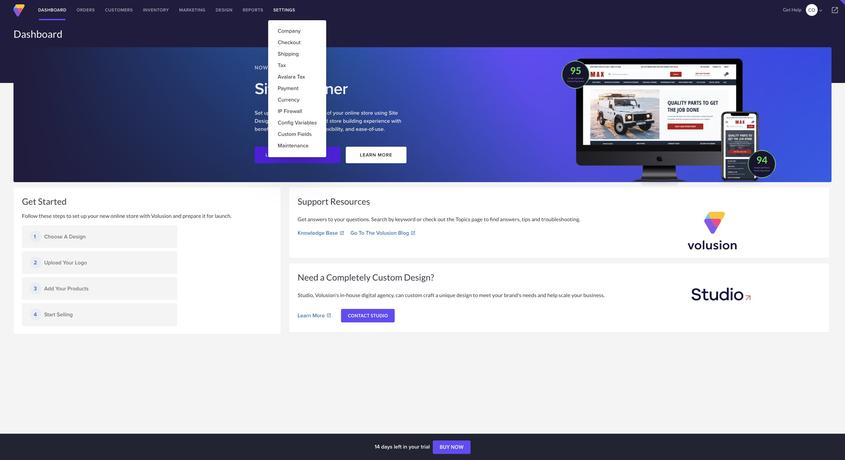Task type: locate. For each thing, give the bounding box(es) containing it.
1 horizontal spatial tax
[[297, 73, 305, 81]]

1 horizontal spatial google
[[754, 166, 760, 169]]

get left answers
[[298, 216, 306, 222]]

your left logo
[[63, 259, 74, 266]]

0 vertical spatial speed
[[579, 80, 584, 82]]

0 horizontal spatial volusion's
[[279, 117, 303, 125]]

design left the "reports"
[[216, 7, 233, 13]]

ip
[[278, 107, 282, 115]]

page inside 94 google lighthouse mobile page speed
[[760, 169, 764, 172]]

choose a design
[[44, 233, 86, 240]]

0 vertical spatial your
[[63, 259, 74, 266]]

custom
[[278, 130, 296, 138], [372, 272, 402, 283]]

volusion's left in-
[[315, 292, 339, 298]]

your right of
[[333, 109, 343, 117]]

get up follow
[[22, 196, 36, 207]]

ip firewall
[[278, 107, 302, 115]]

volusion
[[151, 213, 172, 219], [376, 229, 397, 237]]

1 horizontal spatial a
[[435, 292, 438, 298]]

2 vertical spatial store
[[126, 213, 139, 219]]

design?
[[404, 272, 434, 283]]

lighthouse for 94
[[760, 166, 770, 169]]

contact studio link
[[341, 309, 395, 322]]

need a completely custom design?
[[298, 272, 434, 283]]

and right tips
[[531, 216, 540, 222]]

ease-
[[356, 125, 369, 133]]

scale
[[559, 292, 570, 298]]

1 horizontal spatial with
[[391, 117, 401, 125]]

1 horizontal spatial store
[[329, 117, 342, 125]]

out
[[438, 216, 446, 222]]

1 horizontal spatial volusion
[[376, 229, 397, 237]]

2 horizontal spatial get
[[783, 7, 791, 12]]

store
[[361, 109, 373, 117], [329, 117, 342, 125], [126, 213, 139, 219]]

1 horizontal spatial page
[[760, 169, 764, 172]]

to left set
[[66, 213, 71, 219]]

0 horizontal spatial up
[[81, 213, 87, 219]]

tax down tax link on the top left
[[297, 73, 305, 81]]

online up building
[[345, 109, 360, 117]]

your for products
[[55, 285, 66, 292]]

start selling
[[44, 311, 73, 318]]

dashboard down dashboard 'link'
[[13, 28, 62, 40]]

get started
[[22, 196, 67, 207]]

knowledge
[[298, 229, 325, 237]]

base
[[326, 229, 338, 237]]

1 vertical spatial tax
[[297, 73, 305, 81]]

dashboard left orders
[[38, 7, 66, 13]]

0 vertical spatial lighthouse
[[574, 77, 584, 79]]

1 horizontal spatial up
[[264, 109, 270, 117]]

to
[[359, 229, 364, 237]]

page
[[575, 80, 579, 82], [760, 169, 764, 172]]

co 
[[808, 7, 824, 13]]

2 horizontal spatial store
[[361, 109, 373, 117]]

store up 'flexibility,'
[[329, 117, 342, 125]]

0 vertical spatial design
[[216, 7, 233, 13]]

google for 94
[[754, 166, 760, 169]]

page right desktop
[[575, 80, 579, 82]]

google for 95
[[568, 77, 574, 79]]

check
[[423, 216, 437, 222]]

with inside the set up the look, feel, and flow of your online store using site designer: volusion's enhanced store building experience with benefits that include speed, flexibility, and ease-of-use.
[[391, 117, 401, 125]]

customers
[[105, 7, 133, 13]]

volusion's up include
[[279, 117, 303, 125]]

more
[[312, 312, 325, 319]]

design
[[457, 292, 472, 298]]

for
[[207, 213, 214, 219]]

0 vertical spatial volusion's
[[279, 117, 303, 125]]

speed right mobile
[[765, 169, 770, 172]]

company link
[[268, 26, 326, 36]]

1 horizontal spatial online
[[345, 109, 360, 117]]

1 vertical spatial volusion
[[376, 229, 397, 237]]

page inside 95 google lighthouse desktop page speed
[[575, 80, 579, 82]]

experience
[[364, 117, 390, 125]]

online right new at the top left
[[111, 213, 125, 219]]

tax link
[[268, 60, 326, 71]]

a right "need"
[[320, 272, 325, 283]]

1 vertical spatial site
[[389, 109, 398, 117]]

get
[[783, 7, 791, 12], [22, 196, 36, 207], [298, 216, 306, 222]]

learn more
[[298, 312, 325, 319]]

left
[[394, 443, 402, 451]]

0 horizontal spatial site
[[255, 77, 281, 100]]

1 vertical spatial lighthouse
[[760, 166, 770, 169]]

your
[[63, 259, 74, 266], [55, 285, 66, 292]]

0 vertical spatial dashboard
[[38, 7, 66, 13]]

1 vertical spatial page
[[760, 169, 764, 172]]

volusion down by
[[376, 229, 397, 237]]

config variables
[[278, 119, 317, 127]]

config
[[278, 119, 293, 127]]

featuring
[[270, 65, 300, 71]]

page right mobile
[[760, 169, 764, 172]]

1 vertical spatial google
[[754, 166, 760, 169]]

tax up avalara at the left top of the page
[[278, 61, 286, 69]]

your for logo
[[63, 259, 74, 266]]

your up base
[[334, 216, 345, 222]]

started
[[38, 196, 67, 207]]

and left help
[[538, 292, 546, 298]]

search
[[371, 216, 387, 222]]

1 vertical spatial up
[[81, 213, 87, 219]]

1 vertical spatial design
[[69, 233, 86, 240]]

0 horizontal spatial page
[[575, 80, 579, 82]]


[[831, 6, 839, 14]]

to
[[66, 213, 71, 219], [328, 216, 333, 222], [484, 216, 489, 222], [473, 292, 478, 298]]

lighthouse inside 95 google lighthouse desktop page speed
[[574, 77, 584, 79]]

using
[[374, 109, 387, 117]]

and down building
[[345, 125, 354, 133]]

get left the help
[[783, 7, 791, 12]]

support resources
[[298, 196, 370, 207]]

0 horizontal spatial speed
[[579, 80, 584, 82]]

shipping
[[278, 50, 299, 58]]

0 horizontal spatial custom
[[278, 130, 296, 138]]

speed inside 95 google lighthouse desktop page speed
[[579, 80, 584, 82]]

a right "craft"
[[435, 292, 438, 298]]

0 horizontal spatial a
[[320, 272, 325, 283]]

google inside 94 google lighthouse mobile page speed
[[754, 166, 760, 169]]

tips
[[522, 216, 530, 222]]

1 horizontal spatial speed
[[765, 169, 770, 172]]

store right new at the top left
[[126, 213, 139, 219]]

topics
[[456, 216, 470, 222]]

0 vertical spatial volusion
[[151, 213, 172, 219]]

1 vertical spatial the
[[447, 216, 455, 222]]

lighthouse down the 94
[[760, 166, 770, 169]]

1 horizontal spatial lighthouse
[[760, 166, 770, 169]]

and left the prepare
[[173, 213, 181, 219]]

now
[[255, 65, 268, 71]]

online inside the set up the look, feel, and flow of your online store using site designer: volusion's enhanced store building experience with benefits that include speed, flexibility, and ease-of-use.
[[345, 109, 360, 117]]

logo
[[75, 259, 87, 266]]

2 vertical spatial get
[[298, 216, 306, 222]]

your inside the set up the look, feel, and flow of your online store using site designer: volusion's enhanced store building experience with benefits that include speed, flexibility, and ease-of-use.
[[333, 109, 343, 117]]

0 vertical spatial online
[[345, 109, 360, 117]]

14
[[375, 443, 380, 451]]

0 horizontal spatial google
[[568, 77, 574, 79]]

site right using
[[389, 109, 398, 117]]

1 horizontal spatial get
[[298, 216, 306, 222]]

variables
[[295, 119, 317, 127]]

0 vertical spatial custom
[[278, 130, 296, 138]]

benefits
[[255, 125, 274, 133]]

custom up agency,
[[372, 272, 402, 283]]

0 horizontal spatial get
[[22, 196, 36, 207]]

needs
[[522, 292, 537, 298]]

1 vertical spatial volusion's
[[315, 292, 339, 298]]

speed inside 94 google lighthouse mobile page speed
[[765, 169, 770, 172]]

google inside 95 google lighthouse desktop page speed
[[568, 77, 574, 79]]

0 vertical spatial the
[[271, 109, 279, 117]]

your right "add"
[[55, 285, 66, 292]]

learn more
[[360, 151, 392, 158]]

0 horizontal spatial online
[[111, 213, 125, 219]]

agency,
[[377, 292, 395, 298]]

lighthouse inside 94 google lighthouse mobile page speed
[[760, 166, 770, 169]]

0 horizontal spatial store
[[126, 213, 139, 219]]

answers
[[307, 216, 327, 222]]

custom down config
[[278, 130, 296, 138]]

unique
[[439, 292, 455, 298]]

the right out
[[447, 216, 455, 222]]

 link
[[825, 0, 845, 20]]

0 horizontal spatial lighthouse
[[574, 77, 584, 79]]

studio
[[371, 313, 388, 318]]

the left look,
[[271, 109, 279, 117]]

0 vertical spatial google
[[568, 77, 574, 79]]

your right meet
[[492, 292, 503, 298]]

page for 94
[[760, 169, 764, 172]]

a
[[320, 272, 325, 283], [435, 292, 438, 298]]

1 vertical spatial online
[[111, 213, 125, 219]]

0 vertical spatial get
[[783, 7, 791, 12]]

of-
[[369, 125, 375, 133]]

site down now
[[255, 77, 281, 100]]

and up the enhanced
[[305, 109, 314, 117]]

volusion left the prepare
[[151, 213, 172, 219]]

maintenance link
[[268, 140, 326, 151]]

learn more link
[[360, 151, 392, 158]]

0 horizontal spatial volusion
[[151, 213, 172, 219]]

design
[[216, 7, 233, 13], [69, 233, 86, 240]]

new
[[100, 213, 110, 219]]

lighthouse down 95
[[574, 77, 584, 79]]

0 horizontal spatial tax
[[278, 61, 286, 69]]

1 vertical spatial speed
[[765, 169, 770, 172]]

0 horizontal spatial with
[[140, 213, 150, 219]]

1 vertical spatial your
[[55, 285, 66, 292]]

0 vertical spatial up
[[264, 109, 270, 117]]

google up mobile
[[754, 166, 760, 169]]

of
[[327, 109, 331, 117]]

go to the volusion blog link
[[350, 229, 421, 237]]

google up desktop
[[568, 77, 574, 79]]

up right set
[[81, 213, 87, 219]]

resources
[[330, 196, 370, 207]]

0 horizontal spatial the
[[271, 109, 279, 117]]

dashboard inside dashboard 'link'
[[38, 7, 66, 13]]

store up experience at top
[[361, 109, 373, 117]]

1 horizontal spatial site
[[389, 109, 398, 117]]

1 vertical spatial get
[[22, 196, 36, 207]]

1 horizontal spatial the
[[447, 216, 455, 222]]

or
[[417, 216, 422, 222]]

1
[[34, 233, 36, 241]]

payment
[[278, 84, 299, 92]]

up up the designer:
[[264, 109, 270, 117]]

0 vertical spatial with
[[391, 117, 401, 125]]

the inside the set up the look, feel, and flow of your online store using site designer: volusion's enhanced store building experience with benefits that include speed, flexibility, and ease-of-use.
[[271, 109, 279, 117]]

1 horizontal spatial volusion's
[[315, 292, 339, 298]]

1 vertical spatial with
[[140, 213, 150, 219]]

speed
[[579, 80, 584, 82], [765, 169, 770, 172]]

0 vertical spatial store
[[361, 109, 373, 117]]

1 horizontal spatial custom
[[372, 272, 402, 283]]

speed right desktop
[[579, 80, 584, 82]]

0 vertical spatial tax
[[278, 61, 286, 69]]

95 google lighthouse desktop page speed
[[567, 65, 584, 82]]

design right the a
[[69, 233, 86, 240]]

0 vertical spatial page
[[575, 80, 579, 82]]

launch
[[265, 152, 286, 158]]



Task type: describe. For each thing, give the bounding box(es) containing it.
contact studio
[[348, 313, 388, 318]]

need
[[298, 272, 318, 283]]

go
[[350, 229, 357, 237]]

inventory
[[143, 7, 169, 13]]

learn more link
[[298, 312, 331, 320]]

to right answers
[[328, 216, 333, 222]]

site inside the set up the look, feel, and flow of your online store using site designer: volusion's enhanced store building experience with benefits that include speed, flexibility, and ease-of-use.
[[389, 109, 398, 117]]

brand's
[[504, 292, 521, 298]]

config variables link
[[268, 117, 326, 128]]

1 horizontal spatial design
[[216, 7, 233, 13]]

custom fields
[[278, 130, 312, 138]]

contact
[[348, 313, 370, 318]]

now featuring
[[255, 65, 300, 71]]

designer
[[285, 77, 348, 100]]

to left meet
[[473, 292, 478, 298]]

support
[[298, 196, 329, 207]]

launch site designer
[[265, 152, 325, 158]]

1 vertical spatial a
[[435, 292, 438, 298]]

find
[[490, 216, 499, 222]]

orders
[[77, 7, 95, 13]]

flexibility,
[[322, 125, 344, 133]]

now
[[451, 444, 464, 450]]

troubleshooting.
[[541, 216, 580, 222]]

maintenance
[[278, 142, 309, 149]]

enhanced
[[304, 117, 328, 125]]

get for get help
[[783, 7, 791, 12]]

1 vertical spatial custom
[[372, 272, 402, 283]]

speed for 95
[[579, 80, 584, 82]]

company
[[278, 27, 301, 35]]

designer
[[300, 152, 325, 158]]

answers,
[[500, 216, 521, 222]]

desktop
[[567, 80, 574, 82]]

include
[[286, 125, 303, 133]]

site designer
[[255, 77, 348, 100]]

add your products
[[44, 285, 89, 292]]

buy now
[[440, 444, 464, 450]]

up inside the set up the look, feel, and flow of your online store using site designer: volusion's enhanced store building experience with benefits that include speed, flexibility, and ease-of-use.
[[264, 109, 270, 117]]

3
[[34, 285, 37, 292]]

learn
[[298, 312, 311, 319]]

buy now link
[[433, 441, 470, 454]]

0 vertical spatial site
[[255, 77, 281, 100]]

it
[[202, 213, 206, 219]]

0 vertical spatial a
[[320, 272, 325, 283]]

building
[[343, 117, 362, 125]]

upload your logo
[[44, 259, 87, 266]]

volusion's inside the set up the look, feel, and flow of your online store using site designer: volusion's enhanced store building experience with benefits that include speed, flexibility, and ease-of-use.
[[279, 117, 303, 125]]

completely
[[326, 272, 371, 283]]

in-
[[340, 292, 346, 298]]

currency link
[[268, 94, 326, 105]]

0 horizontal spatial design
[[69, 233, 86, 240]]

help
[[792, 7, 801, 12]]

mobile
[[754, 169, 760, 172]]

custom
[[405, 292, 422, 298]]

flow
[[315, 109, 325, 117]]

to left find
[[484, 216, 489, 222]]

these
[[39, 213, 52, 219]]

1 vertical spatial dashboard
[[13, 28, 62, 40]]

2
[[34, 259, 37, 267]]

look,
[[281, 109, 292, 117]]

lighthouse for 95
[[574, 77, 584, 79]]

site
[[288, 152, 299, 158]]

94
[[756, 154, 767, 166]]

the
[[366, 229, 375, 237]]

get for get answers to your questions. search by keyword or check out the topics page to find answers, tips and troubleshooting.
[[298, 216, 306, 222]]

page for 95
[[575, 80, 579, 82]]

shipping link
[[268, 49, 326, 59]]

days
[[381, 443, 392, 451]]

1 vertical spatial store
[[329, 117, 342, 125]]

settings
[[273, 7, 295, 13]]

in
[[403, 443, 407, 451]]

a
[[64, 233, 68, 240]]

house
[[346, 292, 360, 298]]

selling
[[57, 311, 73, 318]]

knowledge base link
[[298, 229, 349, 237]]

custom fields link
[[268, 129, 326, 140]]

checkout link
[[268, 37, 326, 48]]

studio,
[[298, 292, 314, 298]]

fields
[[297, 130, 312, 138]]

steps
[[53, 213, 65, 219]]

your left new at the top left
[[88, 213, 99, 219]]

get for get started
[[22, 196, 36, 207]]

questions.
[[346, 216, 370, 222]]

knowledge base
[[298, 229, 338, 237]]

use.
[[375, 125, 385, 133]]

marketing
[[179, 7, 206, 13]]


[[818, 7, 824, 13]]

products
[[67, 285, 89, 292]]

your right "scale"
[[571, 292, 582, 298]]

more
[[378, 151, 392, 158]]

digital
[[361, 292, 376, 298]]

checkout
[[278, 38, 301, 46]]

launch site designer link
[[265, 152, 325, 158]]

co
[[808, 7, 815, 13]]

your right in
[[409, 443, 419, 451]]

trial
[[421, 443, 430, 451]]

speed for 94
[[765, 169, 770, 172]]

help
[[547, 292, 558, 298]]

set up the look, feel, and flow of your online store using site designer: volusion's enhanced store building experience with benefits that include speed, flexibility, and ease-of-use.
[[255, 109, 401, 133]]



Task type: vqa. For each thing, say whether or not it's contained in the screenshot.
your
yes



